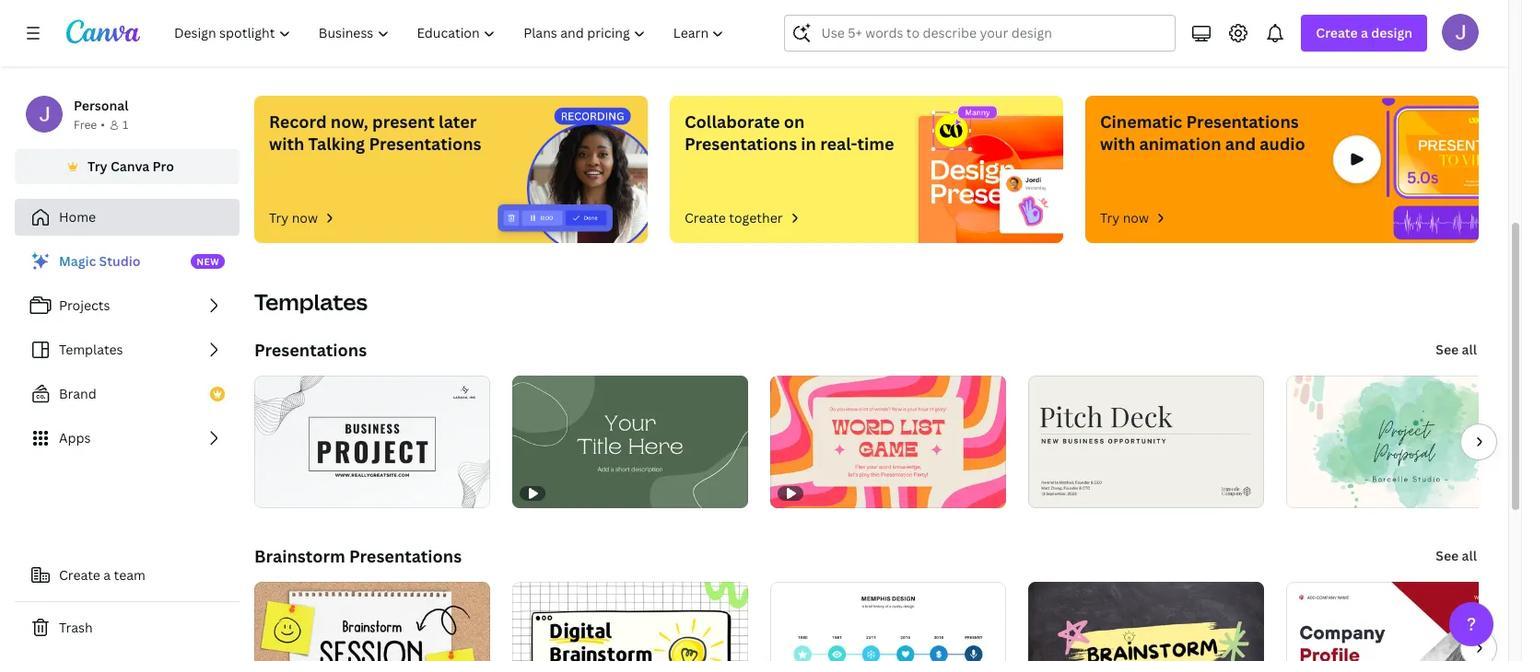 Task type: locate. For each thing, give the bounding box(es) containing it.
3 presentation from the left
[[653, 26, 733, 43]]

presentation (4:3) group
[[653, 0, 830, 67]]

magic studio
[[59, 253, 141, 270]]

2 see all link from the top
[[1435, 538, 1480, 575]]

create left together
[[685, 209, 726, 227]]

templates down projects
[[59, 341, 123, 359]]

templates
[[254, 287, 368, 317], [59, 341, 123, 359]]

try canva pro
[[88, 158, 174, 175]]

with left talking
[[269, 133, 304, 155]]

in
[[801, 133, 817, 155]]

first)
[[590, 26, 623, 43]]

collaborate
[[685, 111, 780, 133]]

try for cinematic presentations with animation and audio
[[1101, 209, 1120, 227]]

2 vertical spatial create
[[59, 567, 100, 584]]

try
[[88, 158, 108, 175], [269, 209, 289, 227], [1101, 209, 1120, 227]]

1 vertical spatial see
[[1437, 548, 1459, 565]]

a left team
[[104, 567, 111, 584]]

with inside cinematic presentations with animation and audio
[[1101, 133, 1136, 155]]

3 (16:9) from the left
[[1174, 26, 1210, 43]]

see for presentations
[[1437, 341, 1459, 359]]

0 vertical spatial see
[[1437, 341, 1459, 359]]

presentation for presentation (mobile-first)
[[454, 26, 534, 43]]

1 vertical spatial all
[[1463, 548, 1478, 565]]

a inside 'dropdown button'
[[1362, 24, 1369, 41]]

1 horizontal spatial try
[[269, 209, 289, 227]]

talking
[[308, 133, 365, 155]]

2 with from the left
[[1101, 133, 1136, 155]]

2 horizontal spatial create
[[1317, 24, 1359, 41]]

canva
[[111, 158, 150, 175]]

collaborate on presentations in real-time
[[685, 111, 895, 155]]

1 horizontal spatial brainstorm
[[852, 26, 922, 43]]

1 all from the top
[[1463, 341, 1478, 359]]

create
[[1317, 24, 1359, 41], [685, 209, 726, 227], [59, 567, 100, 584]]

a inside button
[[104, 567, 111, 584]]

free
[[74, 117, 97, 133]]

create left design
[[1317, 24, 1359, 41]]

see
[[1437, 341, 1459, 359], [1437, 548, 1459, 565]]

templates up presentations link
[[254, 287, 368, 317]]

game presentation (16:9)
[[1051, 26, 1210, 43]]

apps link
[[15, 420, 240, 457]]

1 vertical spatial see all link
[[1435, 538, 1480, 575]]

1 presentation from the left
[[254, 26, 335, 43]]

2 try now from the left
[[1101, 209, 1150, 227]]

0 horizontal spatial try
[[88, 158, 108, 175]]

brainstorm
[[852, 26, 922, 43], [254, 546, 345, 568]]

0 vertical spatial see all
[[1437, 341, 1478, 359]]

2 see from the top
[[1437, 548, 1459, 565]]

None search field
[[785, 15, 1177, 52]]

see all link for brainstorm presentations
[[1435, 538, 1480, 575]]

create a team
[[59, 567, 146, 584]]

create for create a design
[[1317, 24, 1359, 41]]

1 horizontal spatial (16:9)
[[1009, 26, 1045, 43]]

create inside 'dropdown button'
[[1317, 24, 1359, 41]]

0 horizontal spatial try now
[[269, 209, 318, 227]]

1 see all link from the top
[[1435, 332, 1480, 369]]

all
[[1463, 341, 1478, 359], [1463, 548, 1478, 565]]

personal
[[74, 97, 129, 114]]

presentation for presentation (16:9)
[[254, 26, 335, 43]]

0 vertical spatial templates
[[254, 287, 368, 317]]

2 horizontal spatial (16:9)
[[1174, 26, 1210, 43]]

now down animation
[[1123, 209, 1150, 227]]

0 vertical spatial create
[[1317, 24, 1359, 41]]

create inside button
[[59, 567, 100, 584]]

1 vertical spatial create
[[685, 209, 726, 227]]

1 vertical spatial see all
[[1437, 548, 1478, 565]]

now
[[292, 209, 318, 227], [1123, 209, 1150, 227]]

2 horizontal spatial try
[[1101, 209, 1120, 227]]

0 vertical spatial all
[[1463, 341, 1478, 359]]

0 vertical spatial a
[[1362, 24, 1369, 41]]

on
[[784, 111, 805, 133]]

a for team
[[104, 567, 111, 584]]

all for brainstorm presentations
[[1463, 548, 1478, 565]]

1 vertical spatial brainstorm
[[254, 546, 345, 568]]

presentations inside cinematic presentations with animation and audio
[[1187, 111, 1300, 133]]

time
[[858, 133, 895, 155]]

home
[[59, 208, 96, 226]]

1 horizontal spatial now
[[1123, 209, 1150, 227]]

present
[[372, 111, 435, 133]]

(16:9) for brainstorm presentation (16:9)
[[1009, 26, 1045, 43]]

1 horizontal spatial with
[[1101, 133, 1136, 155]]

now for cinematic presentations with animation and audio
[[1123, 209, 1150, 227]]

see all
[[1437, 341, 1478, 359], [1437, 548, 1478, 565]]

1 horizontal spatial try now
[[1101, 209, 1150, 227]]

2 see all from the top
[[1437, 548, 1478, 565]]

0 horizontal spatial (16:9)
[[338, 26, 374, 43]]

cinematic presentations with animation and audio
[[1101, 111, 1306, 155]]

try canva pro button
[[15, 149, 240, 184]]

0 horizontal spatial templates
[[59, 341, 123, 359]]

a
[[1362, 24, 1369, 41], [104, 567, 111, 584]]

0 horizontal spatial now
[[292, 209, 318, 227]]

0 horizontal spatial brainstorm
[[254, 546, 345, 568]]

list
[[15, 243, 240, 457]]

0 horizontal spatial with
[[269, 133, 304, 155]]

brainstorm for brainstorm presentations
[[254, 546, 345, 568]]

with left animation
[[1101, 133, 1136, 155]]

0 horizontal spatial create
[[59, 567, 100, 584]]

2 all from the top
[[1463, 548, 1478, 565]]

0 vertical spatial see all link
[[1435, 332, 1480, 369]]

see all for brainstorm presentations
[[1437, 548, 1478, 565]]

0 horizontal spatial a
[[104, 567, 111, 584]]

magic
[[59, 253, 96, 270]]

brainstorm presentation (16:9)
[[852, 26, 1045, 43]]

see all link
[[1435, 332, 1480, 369], [1435, 538, 1480, 575]]

1 see from the top
[[1437, 341, 1459, 359]]

0 vertical spatial brainstorm
[[852, 26, 922, 43]]

1 see all from the top
[[1437, 341, 1478, 359]]

a left design
[[1362, 24, 1369, 41]]

with
[[269, 133, 304, 155], [1101, 133, 1136, 155]]

now down talking
[[292, 209, 318, 227]]

presentation (mobile-first)
[[454, 26, 623, 43]]

1 horizontal spatial create
[[685, 209, 726, 227]]

(16:9) inside group
[[1174, 26, 1210, 43]]

with inside record now, present later with talking presentations
[[269, 133, 304, 155]]

projects
[[59, 297, 110, 314]]

1 vertical spatial a
[[104, 567, 111, 584]]

1 horizontal spatial a
[[1362, 24, 1369, 41]]

new
[[197, 255, 220, 268]]

1 try now from the left
[[269, 209, 318, 227]]

2 (16:9) from the left
[[1009, 26, 1045, 43]]

presentations
[[1187, 111, 1300, 133], [369, 133, 482, 155], [685, 133, 797, 155], [254, 339, 367, 361], [349, 546, 462, 568]]

1 now from the left
[[292, 209, 318, 227]]

presentations inside record now, present later with talking presentations
[[369, 133, 482, 155]]

(16:9)
[[338, 26, 374, 43], [1009, 26, 1045, 43], [1174, 26, 1210, 43]]

1 vertical spatial templates
[[59, 341, 123, 359]]

1 with from the left
[[269, 133, 304, 155]]

2 presentation from the left
[[454, 26, 534, 43]]

game presentation (16:9) group
[[1051, 0, 1228, 67]]

create left team
[[59, 567, 100, 584]]

•
[[101, 117, 105, 133]]

2 now from the left
[[1123, 209, 1150, 227]]

try now
[[269, 209, 318, 227], [1101, 209, 1150, 227]]

(4:3)
[[736, 26, 764, 43]]

presentation
[[254, 26, 335, 43], [454, 26, 534, 43], [653, 26, 733, 43], [925, 26, 1006, 43], [1090, 26, 1171, 43]]

brainstorm for brainstorm presentation (16:9)
[[852, 26, 922, 43]]



Task type: vqa. For each thing, say whether or not it's contained in the screenshot.
Icons (0)'s (0)
no



Task type: describe. For each thing, give the bounding box(es) containing it.
try now for cinematic presentations with animation and audio
[[1101, 209, 1150, 227]]

home link
[[15, 199, 240, 236]]

presentation for presentation (4:3)
[[653, 26, 733, 43]]

5 presentation from the left
[[1090, 26, 1171, 43]]

create a design button
[[1302, 15, 1428, 52]]

1 (16:9) from the left
[[338, 26, 374, 43]]

now,
[[331, 111, 369, 133]]

projects link
[[15, 288, 240, 324]]

see all link for presentations
[[1435, 332, 1480, 369]]

team
[[114, 567, 146, 584]]

later
[[439, 111, 477, 133]]

presentation (16:9)
[[254, 26, 374, 43]]

create for create a team
[[59, 567, 100, 584]]

apps
[[59, 430, 91, 447]]

together
[[729, 209, 783, 227]]

brand link
[[15, 376, 240, 413]]

a for design
[[1362, 24, 1369, 41]]

now for record now, present later with talking presentations
[[292, 209, 318, 227]]

see for brainstorm presentations
[[1437, 548, 1459, 565]]

try inside button
[[88, 158, 108, 175]]

Search search field
[[822, 16, 1140, 51]]

audio
[[1260, 133, 1306, 155]]

templates inside "link"
[[59, 341, 123, 359]]

record
[[269, 111, 327, 133]]

trash
[[59, 619, 93, 637]]

all for presentations
[[1463, 341, 1478, 359]]

presentations inside collaborate on presentations in real-time
[[685, 133, 797, 155]]

1 horizontal spatial templates
[[254, 287, 368, 317]]

pro
[[153, 158, 174, 175]]

1
[[122, 117, 128, 133]]

see all for presentations
[[1437, 341, 1478, 359]]

(mobile-
[[537, 26, 590, 43]]

and
[[1226, 133, 1257, 155]]

create a team button
[[15, 558, 240, 595]]

game
[[1051, 26, 1087, 43]]

templates link
[[15, 332, 240, 369]]

top level navigation element
[[162, 15, 741, 52]]

4 presentation from the left
[[925, 26, 1006, 43]]

free •
[[74, 117, 105, 133]]

create a design
[[1317, 24, 1413, 41]]

try now for record now, present later with talking presentations
[[269, 209, 318, 227]]

(16:9) for game presentation (16:9)
[[1174, 26, 1210, 43]]

create together
[[685, 209, 783, 227]]

animation
[[1140, 133, 1222, 155]]

design
[[1372, 24, 1413, 41]]

brainstorm presentations
[[254, 546, 462, 568]]

brand
[[59, 385, 97, 403]]

create for create together
[[685, 209, 726, 227]]

trash link
[[15, 610, 240, 647]]

record now, present later with talking presentations
[[269, 111, 482, 155]]

list containing magic studio
[[15, 243, 240, 457]]

brainstorm presentations link
[[254, 546, 462, 568]]

real-
[[821, 133, 858, 155]]

presentation (4:3)
[[653, 26, 764, 43]]

presentations link
[[254, 339, 367, 361]]

cinematic
[[1101, 111, 1183, 133]]

try for record now, present later with talking presentations
[[269, 209, 289, 227]]

studio
[[99, 253, 141, 270]]

jacob simon image
[[1443, 14, 1480, 51]]



